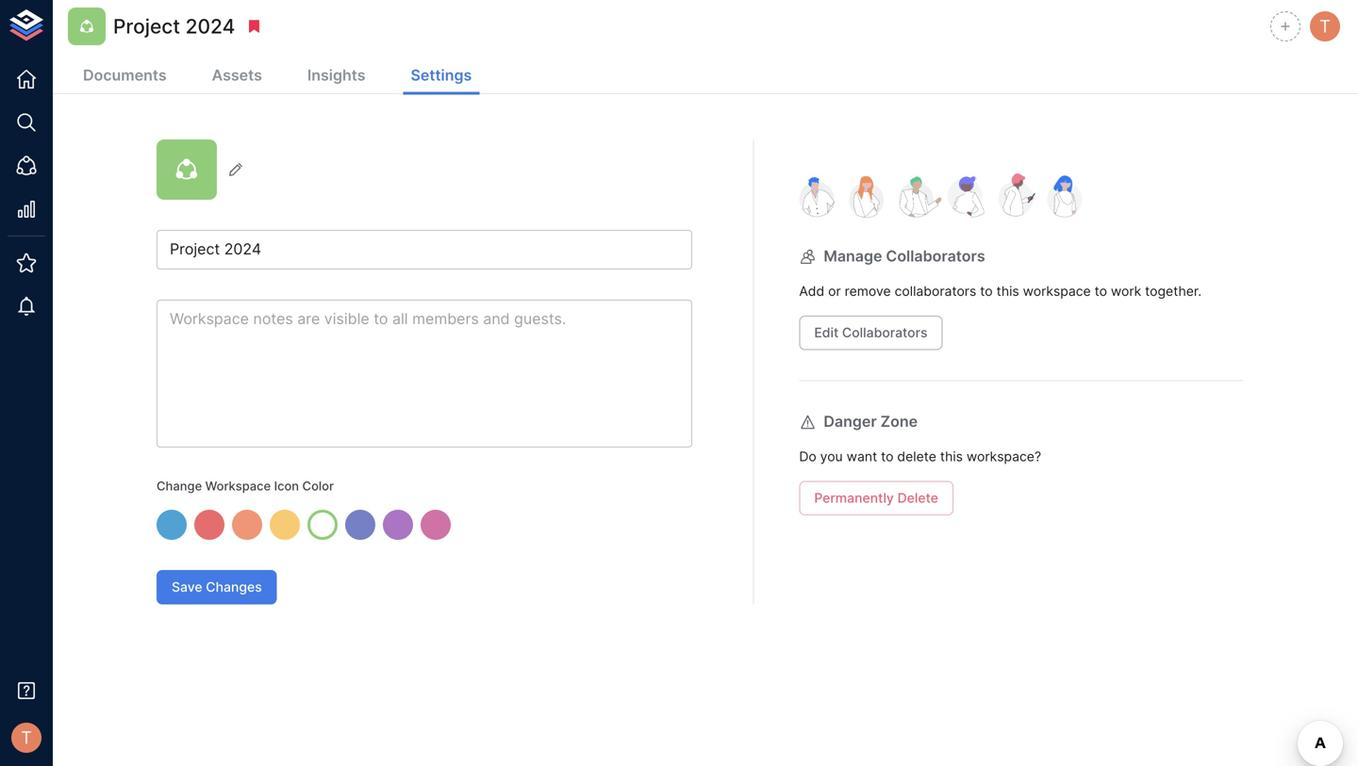 Task type: vqa. For each thing, say whether or not it's contained in the screenshot.
Collaborators inside the button
yes



Task type: describe. For each thing, give the bounding box(es) containing it.
add or remove collaborators to this workspace to work together.
[[799, 283, 1202, 299]]

insights link
[[300, 58, 373, 95]]

0 vertical spatial t
[[1320, 16, 1331, 37]]

0 vertical spatial t button
[[1307, 8, 1343, 44]]

danger
[[824, 413, 877, 431]]

permanently delete
[[814, 491, 938, 507]]

1 horizontal spatial to
[[980, 283, 993, 299]]

Workspace notes are visible to all members and guests. text field
[[157, 300, 692, 448]]

remove
[[845, 283, 891, 299]]

collaborators for manage collaborators
[[886, 247, 985, 266]]

changes
[[206, 580, 262, 596]]

0 horizontal spatial t button
[[6, 718, 47, 759]]

change workspace icon color
[[157, 479, 334, 494]]

together.
[[1145, 283, 1202, 299]]

color
[[302, 479, 334, 494]]

you
[[820, 449, 843, 465]]

permanently delete button
[[799, 482, 954, 516]]

2024
[[185, 14, 235, 38]]

collaborators
[[895, 283, 976, 299]]

documents link
[[75, 58, 174, 95]]

want
[[847, 449, 877, 465]]

manage collaborators
[[824, 247, 985, 266]]

workspace
[[1023, 283, 1091, 299]]



Task type: locate. For each thing, give the bounding box(es) containing it.
to
[[980, 283, 993, 299], [1095, 283, 1107, 299], [881, 449, 894, 465]]

save changes button
[[157, 571, 277, 605]]

danger zone
[[824, 413, 918, 431]]

edit collaborators button
[[799, 316, 943, 350]]

delete
[[897, 491, 938, 507]]

icon
[[274, 479, 299, 494]]

this for to
[[997, 283, 1019, 299]]

t button
[[1307, 8, 1343, 44], [6, 718, 47, 759]]

assets link
[[204, 58, 270, 95]]

1 horizontal spatial this
[[997, 283, 1019, 299]]

collaborators for edit collaborators
[[842, 325, 928, 341]]

project 2024
[[113, 14, 235, 38]]

settings link
[[403, 58, 479, 95]]

change
[[157, 479, 202, 494]]

remove bookmark image
[[246, 18, 263, 35]]

1 horizontal spatial t button
[[1307, 8, 1343, 44]]

this left workspace
[[997, 283, 1019, 299]]

do you want to delete this workspace?
[[799, 449, 1041, 465]]

delete
[[897, 449, 936, 465]]

0 horizontal spatial t
[[21, 728, 32, 749]]

1 vertical spatial t
[[21, 728, 32, 749]]

1 horizontal spatial t
[[1320, 16, 1331, 37]]

save changes
[[172, 580, 262, 596]]

assets
[[212, 66, 262, 84]]

1 vertical spatial collaborators
[[842, 325, 928, 341]]

1 vertical spatial t button
[[6, 718, 47, 759]]

this right delete
[[940, 449, 963, 465]]

collaborators up collaborators
[[886, 247, 985, 266]]

edit
[[814, 325, 839, 341]]

to right collaborators
[[980, 283, 993, 299]]

insights
[[307, 66, 365, 84]]

t
[[1320, 16, 1331, 37], [21, 728, 32, 749]]

to left work
[[1095, 283, 1107, 299]]

or
[[828, 283, 841, 299]]

do
[[799, 449, 817, 465]]

0 horizontal spatial to
[[881, 449, 894, 465]]

settings
[[411, 66, 472, 84]]

0 vertical spatial this
[[997, 283, 1019, 299]]

permanently
[[814, 491, 894, 507]]

this for delete
[[940, 449, 963, 465]]

workspace?
[[967, 449, 1041, 465]]

0 vertical spatial collaborators
[[886, 247, 985, 266]]

workspace
[[205, 479, 271, 494]]

0 horizontal spatial this
[[940, 449, 963, 465]]

zone
[[881, 413, 918, 431]]

project
[[113, 14, 180, 38]]

manage
[[824, 247, 882, 266]]

work
[[1111, 283, 1141, 299]]

documents
[[83, 66, 167, 84]]

2 horizontal spatial to
[[1095, 283, 1107, 299]]

to right want
[[881, 449, 894, 465]]

collaborators
[[886, 247, 985, 266], [842, 325, 928, 341]]

this
[[997, 283, 1019, 299], [940, 449, 963, 465]]

collaborators inside button
[[842, 325, 928, 341]]

save
[[172, 580, 202, 596]]

edit collaborators
[[814, 325, 928, 341]]

add
[[799, 283, 824, 299]]

Workspace Name text field
[[157, 230, 692, 270]]

1 vertical spatial this
[[940, 449, 963, 465]]

collaborators down remove
[[842, 325, 928, 341]]



